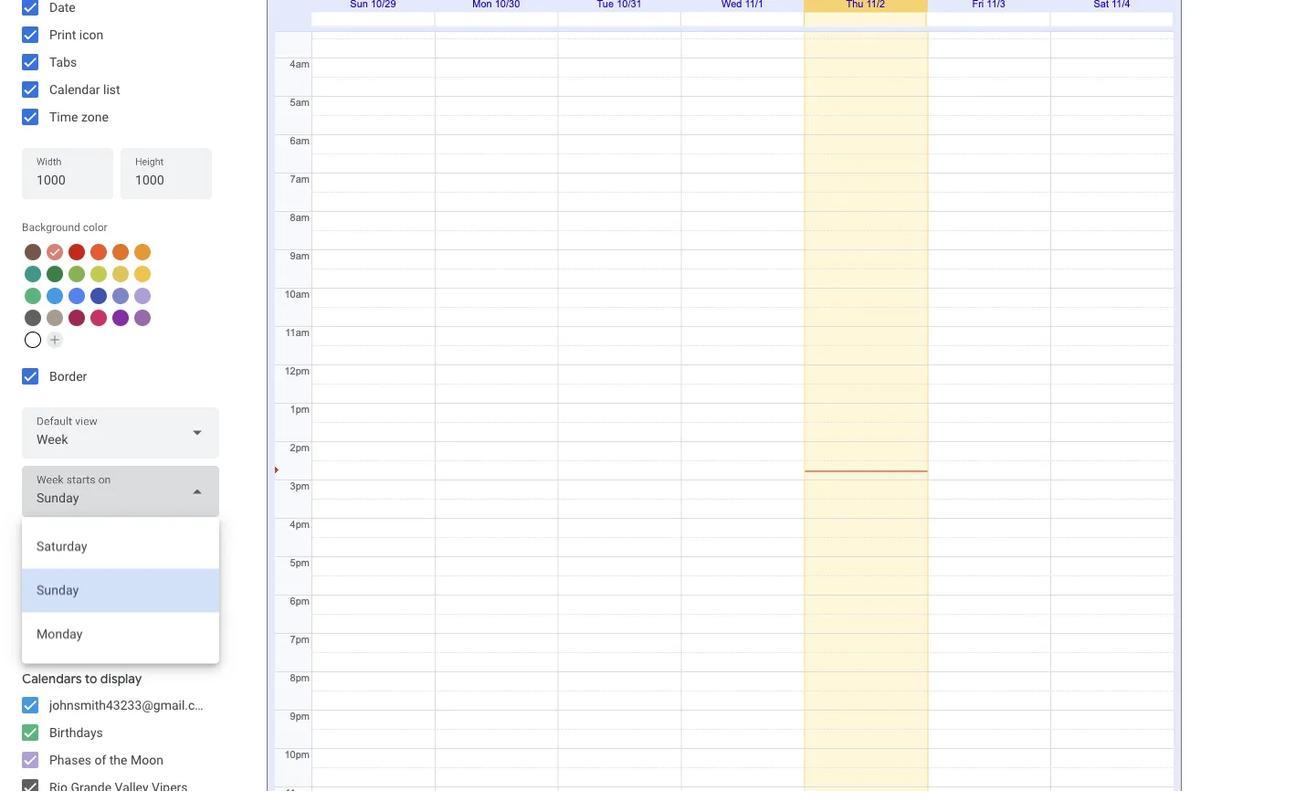 Task type: vqa. For each thing, say whether or not it's contained in the screenshot.
Flamingo MENU ITEM
yes



Task type: locate. For each thing, give the bounding box(es) containing it.
cocoa menu item
[[25, 244, 41, 261]]

1 option from the top
[[22, 525, 219, 569]]

citron menu item
[[112, 266, 129, 283]]

time zone
[[49, 110, 109, 125]]

list
[[103, 82, 120, 97]]

None number field
[[37, 168, 99, 193], [135, 168, 197, 193], [37, 168, 99, 193], [135, 168, 197, 193]]

avocado menu item
[[90, 266, 107, 283]]

time
[[49, 110, 78, 125]]

tangerine menu item
[[90, 244, 107, 261]]

pistachio menu item
[[69, 266, 85, 283]]

blueberry menu item
[[90, 288, 107, 305]]

peacock menu item
[[47, 288, 63, 305]]

option
[[22, 525, 219, 569], [22, 569, 219, 613], [22, 613, 219, 656]]

to
[[85, 671, 97, 688]]

date
[[49, 0, 76, 15]]

the
[[109, 753, 127, 768]]

phases
[[49, 753, 91, 768]]

calendar list
[[49, 82, 120, 97]]

calendars to display
[[22, 671, 142, 688]]

display
[[100, 671, 142, 688]]

3 option from the top
[[22, 613, 219, 656]]

week starts on list box
[[22, 518, 219, 664]]

of
[[95, 753, 106, 768]]

None field
[[22, 408, 219, 459], [22, 466, 219, 518], [22, 408, 219, 459], [22, 466, 219, 518]]

background
[[22, 222, 80, 234]]

basil menu item
[[47, 266, 63, 283]]



Task type: describe. For each thing, give the bounding box(es) containing it.
zone
[[81, 110, 109, 125]]

color
[[83, 222, 108, 234]]

radicchio menu item
[[69, 310, 85, 327]]

2 option from the top
[[22, 569, 219, 613]]

phases of the moon
[[49, 753, 163, 768]]

cherry blossom menu item
[[90, 310, 107, 327]]

calendar
[[49, 82, 100, 97]]

wisteria menu item
[[134, 288, 151, 305]]

lavender menu item
[[112, 288, 129, 305]]

background color
[[22, 222, 108, 234]]

calendar color menu item
[[25, 332, 41, 349]]

calendars
[[22, 671, 82, 688]]

print icon
[[49, 27, 103, 42]]

johnsmith43233@gmail.com
[[49, 698, 213, 713]]

print
[[49, 27, 76, 42]]

banana menu item
[[134, 266, 151, 283]]

birthdays
[[49, 725, 103, 741]]

eucalyptus menu item
[[25, 266, 41, 283]]

border
[[49, 369, 87, 384]]

icon
[[79, 27, 103, 42]]

sage menu item
[[25, 288, 41, 305]]

mango menu item
[[134, 244, 151, 261]]

amethyst menu item
[[134, 310, 151, 327]]

moon
[[131, 753, 163, 768]]

tabs
[[49, 55, 77, 70]]

grape menu item
[[112, 310, 129, 327]]

flamingo menu item
[[47, 244, 63, 261]]

cobalt menu item
[[69, 288, 85, 305]]

graphite menu item
[[25, 310, 41, 327]]

tomato menu item
[[69, 244, 85, 261]]

add custom color menu item
[[47, 332, 63, 349]]

birch menu item
[[47, 310, 63, 327]]

pumpkin menu item
[[112, 244, 129, 261]]



